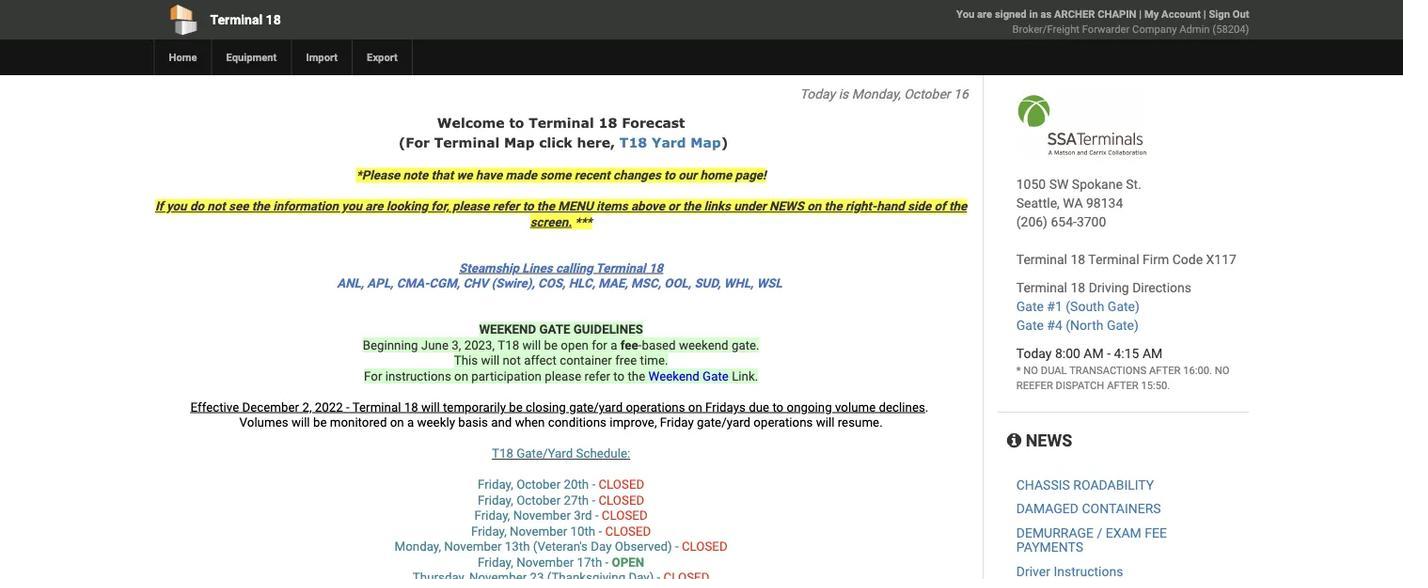 Task type: vqa. For each thing, say whether or not it's contained in the screenshot.
version
no



Task type: describe. For each thing, give the bounding box(es) containing it.
the up screen.
[[537, 199, 555, 214]]

- inside weekend gate guidelines beginning june 3, 2023, t18 will be open for a fee -based weekend gate. this will not affect container free time.
[[639, 338, 642, 353]]

- up the day
[[599, 524, 602, 539]]

hand
[[877, 199, 905, 214]]

time.
[[640, 353, 668, 368]]

- inside today                                                                                                                                                                                                                                                                                                                                                                                                                                                                                                                                                                                                                                                                                                           8:00 am - 4:15 am * no dual transactions after 16:00.  no reefer dispatch after 15:50.
[[1108, 346, 1111, 361]]

not inside if you do not see the information you are looking for, please refer to the menu items above or the links under news on the right-hand side of the screen.
[[207, 199, 226, 214]]

1 | from the left
[[1140, 8, 1142, 20]]

reefer
[[1017, 380, 1054, 392]]

weekend gate link
[[649, 369, 729, 384]]

driver instructions link
[[1017, 564, 1124, 579]]

above
[[631, 199, 665, 214]]

98134
[[1087, 195, 1124, 211]]

sign out link
[[1209, 8, 1250, 20]]

18 up equipment
[[266, 12, 281, 27]]

chassis
[[1017, 478, 1071, 493]]

admin
[[1180, 23, 1210, 35]]

1 no from the left
[[1024, 365, 1039, 377]]

of
[[935, 199, 946, 214]]

0 vertical spatial gate
[[1017, 299, 1044, 314]]

lines
[[522, 261, 553, 276]]

fee
[[1145, 526, 1167, 541]]

note
[[403, 168, 428, 183]]

you
[[957, 8, 975, 20]]

st.
[[1126, 176, 1142, 192]]

schedule:
[[576, 446, 631, 461]]

to down free
[[614, 369, 625, 384]]

3700
[[1077, 214, 1107, 230]]

my account link
[[1145, 8, 1201, 20]]

to inside the 'effective december 2, 2022 - terminal 18 will temporarily be closing gate/yard operations on fridays due to ongoing volume declines . volumes will be monitored on a weekly basis and when conditions improve, friday gate/yard operations will resume.'
[[773, 400, 784, 415]]

recent
[[575, 168, 610, 183]]

terminal up the click
[[529, 114, 594, 130]]

november up (veteran's
[[513, 509, 571, 524]]

gate
[[539, 322, 571, 337]]

2 am from the left
[[1143, 346, 1163, 361]]

the right the or
[[683, 199, 701, 214]]

terminal 18 driving directions gate #1 (south gate) gate #4 (north gate)
[[1017, 280, 1192, 333]]

1 vertical spatial gate)
[[1107, 318, 1139, 333]]

1 vertical spatial please
[[545, 369, 582, 384]]

*
[[1017, 365, 1021, 377]]

0 horizontal spatial operations
[[626, 400, 685, 415]]

out
[[1233, 8, 1250, 20]]

3,
[[452, 338, 461, 353]]

#1
[[1047, 299, 1063, 314]]

1 horizontal spatial be
[[509, 400, 523, 415]]

to inside if you do not see the information you are looking for, please refer to the menu items above or the links under news on the right-hand side of the screen.
[[523, 199, 534, 214]]

today                                                                                                                                                                                                                                                                                                                                                                                                                                                                                                                                                                                                                                                                                                           8:00 am - 4:15 am * no dual transactions after 16:00.  no reefer dispatch after 15:50.
[[1017, 346, 1230, 392]]

basis
[[458, 415, 488, 430]]

2023,
[[464, 338, 495, 353]]

page!
[[735, 168, 766, 183]]

16
[[954, 86, 969, 102]]

transactions
[[1070, 365, 1147, 377]]

archer
[[1055, 8, 1096, 20]]

1 vertical spatial gate
[[1017, 318, 1044, 333]]

payments
[[1017, 540, 1084, 556]]

the right see
[[252, 199, 270, 214]]

right-
[[846, 199, 877, 214]]

account
[[1162, 8, 1201, 20]]

spokane
[[1072, 176, 1123, 192]]

msc,
[[631, 276, 661, 291]]

(swire),
[[492, 276, 535, 291]]

some
[[540, 168, 571, 183]]

monitored
[[330, 415, 387, 430]]

steamship
[[459, 261, 519, 276]]

link.
[[732, 369, 759, 384]]

side
[[908, 199, 932, 214]]

forecast
[[622, 114, 685, 130]]

(north
[[1066, 318, 1104, 333]]

welcome to terminal 18 forecast (for terminal map click here, t18 yard map )
[[399, 114, 729, 150]]

will down 2023,
[[481, 353, 500, 368]]

- right the 3rd
[[595, 509, 599, 524]]

november left the 13th
[[444, 540, 502, 555]]

4:15
[[1114, 346, 1140, 361]]

seattle,
[[1017, 195, 1060, 211]]

container
[[560, 353, 612, 368]]

to left the our
[[664, 168, 675, 183]]

news
[[770, 199, 804, 214]]

1 vertical spatial refer
[[585, 369, 611, 384]]

resume.
[[838, 415, 883, 430]]

sw
[[1050, 176, 1069, 192]]

terminal 18 link
[[154, 0, 594, 40]]

18 inside steamship lines calling terminal 18 anl, apl, cma-cgm, chv (swire), cos, hlc, mae, msc, ool, sud, whl, wsl
[[649, 261, 663, 276]]

dispatch
[[1056, 380, 1105, 392]]

information
[[273, 199, 339, 214]]

will down 'ongoing'
[[816, 415, 835, 430]]

today for today is monday, october 16
[[800, 86, 836, 102]]

for
[[592, 338, 608, 353]]

cos,
[[538, 276, 566, 291]]

terminal up "driving"
[[1089, 252, 1140, 267]]

1 you from the left
[[166, 199, 187, 214]]

will up affect
[[523, 338, 541, 353]]

yard
[[652, 134, 686, 150]]

exam
[[1106, 526, 1142, 541]]

terminal down (206)
[[1017, 252, 1068, 267]]

we
[[457, 168, 473, 183]]

improve,
[[610, 415, 657, 430]]

t18 yard map link
[[620, 134, 721, 151]]

effective december 2, 2022 - terminal 18 will temporarily be closing gate/yard operations on fridays due to ongoing volume declines . volumes will be monitored on a weekly basis and when conditions improve, friday gate/yard operations will resume.
[[191, 400, 932, 430]]

terminal 18 image
[[1017, 94, 1148, 156]]

links
[[704, 199, 731, 214]]

driver
[[1017, 564, 1051, 579]]

- inside the 'effective december 2, 2022 - terminal 18 will temporarily be closing gate/yard operations on fridays due to ongoing volume declines . volumes will be monitored on a weekly basis and when conditions improve, friday gate/yard operations will resume.'
[[346, 400, 350, 415]]

menu
[[558, 199, 593, 214]]

open
[[561, 338, 589, 353]]

the down free
[[628, 369, 646, 384]]

1050
[[1017, 176, 1046, 192]]

20th
[[564, 477, 589, 493]]

terminal up equipment link
[[210, 12, 263, 27]]

t18 inside weekend gate guidelines beginning june 3, 2023, t18 will be open for a fee -based weekend gate. this will not affect container free time.
[[498, 338, 520, 353]]

for instructions on participation please refer to the weekend gate link.
[[364, 369, 759, 384]]

on inside if you do not see the information you are looking for, please refer to the menu items above or the links under news on the right-hand side of the screen.
[[807, 199, 822, 214]]

sud,
[[695, 276, 721, 291]]

info circle image
[[1007, 432, 1022, 449]]

gate/yard
[[517, 446, 573, 461]]

18 down the 3700
[[1071, 252, 1086, 267]]

8:00
[[1056, 346, 1081, 361]]

chapin
[[1098, 8, 1137, 20]]

cma-
[[397, 276, 429, 291]]

0 vertical spatial october
[[904, 86, 951, 102]]

1 vertical spatial after
[[1108, 380, 1139, 392]]

forwarder
[[1083, 23, 1130, 35]]

temporarily
[[443, 400, 506, 415]]

16:00.
[[1184, 365, 1213, 377]]

will down 2,
[[292, 415, 310, 430]]

in
[[1030, 8, 1038, 20]]

affect
[[524, 353, 557, 368]]



Task type: locate. For each thing, give the bounding box(es) containing it.
1 horizontal spatial today
[[1017, 346, 1052, 361]]

company
[[1133, 23, 1177, 35]]

gate) up the 4:15
[[1107, 318, 1139, 333]]

(for
[[399, 134, 430, 150]]

our
[[679, 168, 697, 183]]

are down *please
[[365, 199, 383, 214]]

2,
[[302, 400, 312, 415]]

import link
[[291, 40, 352, 75]]

(58204)
[[1213, 23, 1250, 35]]

10th
[[571, 524, 596, 539]]

- right 27th
[[592, 493, 596, 508]]

a left the weekly
[[407, 415, 414, 430]]

1 horizontal spatial please
[[545, 369, 582, 384]]

0 vertical spatial not
[[207, 199, 226, 214]]

looking
[[386, 199, 428, 214]]

have
[[476, 168, 503, 183]]

0 horizontal spatial not
[[207, 199, 226, 214]]

october down the gate/yard at left bottom
[[517, 477, 561, 493]]

t18 down "forecast"
[[620, 134, 648, 150]]

chassis roadability damaged containers demurrage / exam fee payments driver instructions
[[1017, 478, 1167, 579]]

mae,
[[599, 276, 628, 291]]

am
[[1084, 346, 1104, 361], [1143, 346, 1163, 361]]

2 vertical spatial t18
[[492, 446, 514, 461]]

|
[[1140, 8, 1142, 20], [1204, 8, 1207, 20]]

map up the made at the top
[[504, 134, 535, 150]]

to right due
[[773, 400, 784, 415]]

terminal up mae, at the left
[[596, 261, 646, 276]]

1 horizontal spatial after
[[1150, 365, 1181, 377]]

1 vertical spatial october
[[517, 477, 561, 493]]

if
[[155, 199, 163, 214]]

1 horizontal spatial |
[[1204, 8, 1207, 20]]

conditions
[[548, 415, 607, 430]]

0 horizontal spatial after
[[1108, 380, 1139, 392]]

not
[[207, 199, 226, 214], [503, 353, 521, 368]]

gate/yard down fridays
[[697, 415, 751, 430]]

if you do not see the information you are looking for, please refer to the menu items above or the links under news on the right-hand side of the screen.
[[155, 199, 967, 230]]

2 vertical spatial october
[[517, 493, 561, 508]]

be down 2022
[[313, 415, 327, 430]]

due
[[749, 400, 770, 415]]

t18 inside 'welcome to terminal 18 forecast (for terminal map click here, t18 yard map )'
[[620, 134, 648, 150]]

closing
[[526, 400, 566, 415]]

18 up the weekly
[[404, 400, 418, 415]]

november up the 13th
[[510, 524, 568, 539]]

1 map from the left
[[504, 134, 535, 150]]

0 horizontal spatial am
[[1084, 346, 1104, 361]]

weekly
[[417, 415, 455, 430]]

please down affect
[[545, 369, 582, 384]]

home
[[700, 168, 732, 183]]

1 horizontal spatial am
[[1143, 346, 1163, 361]]

2 vertical spatial gate
[[703, 369, 729, 384]]

1 horizontal spatial no
[[1215, 365, 1230, 377]]

gate #1 (south gate) link
[[1017, 299, 1140, 314]]

18 inside terminal 18 driving directions gate #1 (south gate) gate #4 (north gate)
[[1071, 280, 1086, 295]]

- up transactions
[[1108, 346, 1111, 361]]

- down the day
[[605, 555, 609, 570]]

guidelines
[[574, 322, 643, 337]]

you right if
[[166, 199, 187, 214]]

1 horizontal spatial operations
[[754, 415, 813, 430]]

1 horizontal spatial refer
[[585, 369, 611, 384]]

gate left #4
[[1017, 318, 1044, 333]]

1 horizontal spatial map
[[691, 134, 721, 150]]

no right "*"
[[1024, 365, 1039, 377]]

is
[[839, 86, 849, 102]]

not inside weekend gate guidelines beginning june 3, 2023, t18 will be open for a fee -based weekend gate. this will not affect container free time.
[[503, 353, 521, 368]]

refer down the made at the top
[[493, 199, 520, 214]]

0 horizontal spatial |
[[1140, 8, 1142, 20]]

t18 down weekend
[[498, 338, 520, 353]]

apl,
[[367, 276, 394, 291]]

refer
[[493, 199, 520, 214], [585, 369, 611, 384]]

today left is
[[800, 86, 836, 102]]

0 vertical spatial refer
[[493, 199, 520, 214]]

0 horizontal spatial you
[[166, 199, 187, 214]]

november
[[513, 509, 571, 524], [510, 524, 568, 539], [444, 540, 502, 555], [517, 555, 574, 570]]

declines
[[879, 400, 926, 415]]

2 | from the left
[[1204, 8, 1207, 20]]

instructions
[[1054, 564, 1124, 579]]

fridays
[[706, 400, 746, 415]]

15:50.
[[1142, 380, 1171, 392]]

be up when
[[509, 400, 523, 415]]

october left 27th
[[517, 493, 561, 508]]

today inside today                                                                                                                                                                                                                                                                                                                                                                                                                                                                                                                                                                                                                                                                                                           8:00 am - 4:15 am * no dual transactions after 16:00.  no reefer dispatch after 15:50.
[[1017, 346, 1052, 361]]

refer down container
[[585, 369, 611, 384]]

on right news
[[807, 199, 822, 214]]

1050 sw spokane st. seattle, wa 98134 (206) 654-3700
[[1017, 176, 1142, 230]]

0 vertical spatial monday,
[[852, 86, 901, 102]]

to
[[509, 114, 524, 130], [664, 168, 675, 183], [523, 199, 534, 214], [614, 369, 625, 384], [773, 400, 784, 415]]

effective
[[191, 400, 239, 415]]

my
[[1145, 8, 1159, 20]]

damaged containers link
[[1017, 502, 1162, 517]]

no right 16:00. on the bottom right of the page
[[1215, 365, 1230, 377]]

will up the weekly
[[421, 400, 440, 415]]

gate) down "driving"
[[1108, 299, 1140, 314]]

1 horizontal spatial a
[[611, 338, 618, 353]]

0 horizontal spatial no
[[1024, 365, 1039, 377]]

be
[[544, 338, 558, 353], [509, 400, 523, 415], [313, 415, 327, 430]]

0 horizontal spatial please
[[453, 199, 490, 214]]

here,
[[577, 134, 615, 150]]

1 vertical spatial monday,
[[395, 540, 441, 555]]

| left the sign
[[1204, 8, 1207, 20]]

demurrage / exam fee payments link
[[1017, 526, 1167, 556]]

*please
[[356, 168, 400, 183]]

import
[[306, 51, 338, 64]]

chv
[[463, 276, 489, 291]]

today
[[800, 86, 836, 102], [1017, 346, 1052, 361]]

changes
[[614, 168, 661, 183]]

the left right-
[[825, 199, 843, 214]]

terminal inside terminal 18 driving directions gate #1 (south gate) gate #4 (north gate)
[[1017, 280, 1068, 295]]

***
[[572, 215, 592, 230]]

1 am from the left
[[1084, 346, 1104, 361]]

0 vertical spatial after
[[1150, 365, 1181, 377]]

0 horizontal spatial gate/yard
[[569, 400, 623, 415]]

are inside you are signed in as archer chapin | my account | sign out broker/freight forwarder company admin (58204)
[[978, 8, 993, 20]]

instructions
[[385, 369, 451, 384]]

today for today                                                                                                                                                                                                                                                                                                                                                                                                                                                                                                                                                                                                                                                                                                           8:00 am - 4:15 am * no dual transactions after 16:00.  no reefer dispatch after 15:50.
[[1017, 346, 1052, 361]]

to right welcome
[[509, 114, 524, 130]]

today up "*"
[[1017, 346, 1052, 361]]

0 vertical spatial t18
[[620, 134, 648, 150]]

terminal up monitored
[[353, 400, 401, 415]]

1 horizontal spatial are
[[978, 8, 993, 20]]

today is monday, october 16
[[800, 86, 969, 102]]

to up screen.
[[523, 199, 534, 214]]

1 horizontal spatial not
[[503, 353, 521, 368]]

october left 16
[[904, 86, 951, 102]]

2 map from the left
[[691, 134, 721, 150]]

terminal down welcome
[[434, 134, 500, 150]]

terminal inside the 'effective december 2, 2022 - terminal 18 will temporarily be closing gate/yard operations on fridays due to ongoing volume declines . volumes will be monitored on a weekly basis and when conditions improve, friday gate/yard operations will resume.'
[[353, 400, 401, 415]]

you down *please
[[342, 199, 362, 214]]

map up home
[[691, 134, 721, 150]]

13th
[[505, 540, 530, 555]]

click
[[539, 134, 573, 150]]

0 vertical spatial are
[[978, 8, 993, 20]]

a inside the 'effective december 2, 2022 - terminal 18 will temporarily be closing gate/yard operations on fridays due to ongoing volume declines . volumes will be monitored on a weekly basis and when conditions improve, friday gate/yard operations will resume.'
[[407, 415, 414, 430]]

gate/yard up conditions
[[569, 400, 623, 415]]

map
[[504, 134, 535, 150], [691, 134, 721, 150]]

steamship lines calling terminal 18 anl, apl, cma-cgm, chv (swire), cos, hlc, mae, msc, ool, sud, whl, wsl
[[337, 261, 783, 291]]

gate
[[1017, 299, 1044, 314], [1017, 318, 1044, 333], [703, 369, 729, 384]]

are inside if you do not see the information you are looking for, please refer to the menu items above or the links under news on the right-hand side of the screen.
[[365, 199, 383, 214]]

demurrage
[[1017, 526, 1094, 541]]

you are signed in as archer chapin | my account | sign out broker/freight forwarder company admin (58204)
[[957, 8, 1250, 35]]

0 vertical spatial a
[[611, 338, 618, 353]]

december
[[242, 400, 299, 415]]

0 horizontal spatial refer
[[493, 199, 520, 214]]

screen.
[[530, 215, 572, 230]]

on up friday
[[689, 400, 703, 415]]

27th
[[564, 493, 589, 508]]

or
[[668, 199, 680, 214]]

0 horizontal spatial are
[[365, 199, 383, 214]]

0 horizontal spatial map
[[504, 134, 535, 150]]

damaged
[[1017, 502, 1079, 517]]

operations
[[626, 400, 685, 415], [754, 415, 813, 430]]

1 vertical spatial today
[[1017, 346, 1052, 361]]

the right "of" at the right top of the page
[[949, 199, 967, 214]]

wsl
[[757, 276, 783, 291]]

1 horizontal spatial gate/yard
[[697, 415, 751, 430]]

2 horizontal spatial be
[[544, 338, 558, 353]]

terminal 18
[[210, 12, 281, 27]]

this
[[454, 353, 478, 368]]

terminal inside steamship lines calling terminal 18 anl, apl, cma-cgm, chv (swire), cos, hlc, mae, msc, ool, sud, whl, wsl
[[596, 261, 646, 276]]

1 vertical spatial t18
[[498, 338, 520, 353]]

18 up the msc,
[[649, 261, 663, 276]]

0 horizontal spatial monday,
[[395, 540, 441, 555]]

firm
[[1143, 252, 1170, 267]]

a
[[611, 338, 618, 353], [407, 415, 414, 430]]

am up transactions
[[1084, 346, 1104, 361]]

roadability
[[1074, 478, 1155, 493]]

on right monitored
[[390, 415, 404, 430]]

after up '15:50.'
[[1150, 365, 1181, 377]]

are right you
[[978, 8, 993, 20]]

gate)
[[1108, 299, 1140, 314], [1107, 318, 1139, 333]]

monday, inside friday, october 20th - closed friday, october 27th - closed friday, november 3rd - closed friday, november 10th - closed monday, november 13th (veteran's day observed) - closed friday, november 17th - open
[[395, 540, 441, 555]]

18 inside the 'effective december 2, 2022 - terminal 18 will temporarily be closing gate/yard operations on fridays due to ongoing volume declines . volumes will be monitored on a weekly basis and when conditions improve, friday gate/yard operations will resume.'
[[404, 400, 418, 415]]

t18 down "and"
[[492, 446, 514, 461]]

no
[[1024, 365, 1039, 377], [1215, 365, 1230, 377]]

1 horizontal spatial monday,
[[852, 86, 901, 102]]

under
[[734, 199, 767, 214]]

be inside weekend gate guidelines beginning june 3, 2023, t18 will be open for a fee -based weekend gate. this will not affect container free time.
[[544, 338, 558, 353]]

equipment
[[226, 51, 277, 64]]

weekend gate guidelines beginning june 3, 2023, t18 will be open for a fee -based weekend gate. this will not affect container free time.
[[363, 322, 760, 368]]

driving
[[1089, 280, 1130, 295]]

0 horizontal spatial today
[[800, 86, 836, 102]]

1 horizontal spatial you
[[342, 199, 362, 214]]

18 inside 'welcome to terminal 18 forecast (for terminal map click here, t18 yard map )'
[[599, 114, 618, 130]]

2 you from the left
[[342, 199, 362, 214]]

terminal up the #1
[[1017, 280, 1068, 295]]

on down this
[[454, 369, 469, 384]]

refer inside if you do not see the information you are looking for, please refer to the menu items above or the links under news on the right-hand side of the screen.
[[493, 199, 520, 214]]

please right the for,
[[453, 199, 490, 214]]

2 no from the left
[[1215, 365, 1230, 377]]

18 up here,
[[599, 114, 618, 130]]

am right the 4:15
[[1143, 346, 1163, 361]]

0 vertical spatial today
[[800, 86, 836, 102]]

- right 20th at the left
[[592, 477, 596, 493]]

- up monitored
[[346, 400, 350, 415]]

1 vertical spatial are
[[365, 199, 383, 214]]

gate left the #1
[[1017, 299, 1044, 314]]

operations down due
[[754, 415, 813, 430]]

| left the my
[[1140, 8, 1142, 20]]

0 vertical spatial gate)
[[1108, 299, 1140, 314]]

home link
[[154, 40, 211, 75]]

participation
[[472, 369, 542, 384]]

- up time.
[[639, 338, 642, 353]]

18 up gate #1 (south gate) link
[[1071, 280, 1086, 295]]

november down (veteran's
[[517, 555, 574, 570]]

0 horizontal spatial be
[[313, 415, 327, 430]]

not up participation
[[503, 353, 521, 368]]

a right for
[[611, 338, 618, 353]]

after down transactions
[[1108, 380, 1139, 392]]

after
[[1150, 365, 1181, 377], [1108, 380, 1139, 392]]

gate left link.
[[703, 369, 729, 384]]

gate.
[[732, 338, 760, 353]]

be down gate at the left
[[544, 338, 558, 353]]

1 vertical spatial not
[[503, 353, 521, 368]]

gate #4 (north gate) link
[[1017, 318, 1139, 333]]

observed)
[[615, 540, 672, 555]]

a inside weekend gate guidelines beginning june 3, 2023, t18 will be open for a fee -based weekend gate. this will not affect container free time.
[[611, 338, 618, 353]]

1 vertical spatial a
[[407, 415, 414, 430]]

closed
[[599, 477, 645, 493], [599, 493, 645, 508], [602, 509, 648, 524], [605, 524, 651, 539], [682, 540, 728, 555]]

0 vertical spatial please
[[453, 199, 490, 214]]

operations up friday
[[626, 400, 685, 415]]

please inside if you do not see the information you are looking for, please refer to the menu items above or the links under news on the right-hand side of the screen.
[[453, 199, 490, 214]]

0 horizontal spatial a
[[407, 415, 414, 430]]

- right observed)
[[675, 540, 679, 555]]

friday,
[[478, 477, 514, 493], [478, 493, 514, 508], [475, 509, 510, 524], [471, 524, 507, 539], [478, 555, 514, 570]]

not right do
[[207, 199, 226, 214]]

to inside 'welcome to terminal 18 forecast (for terminal map click here, t18 yard map )'
[[509, 114, 524, 130]]



